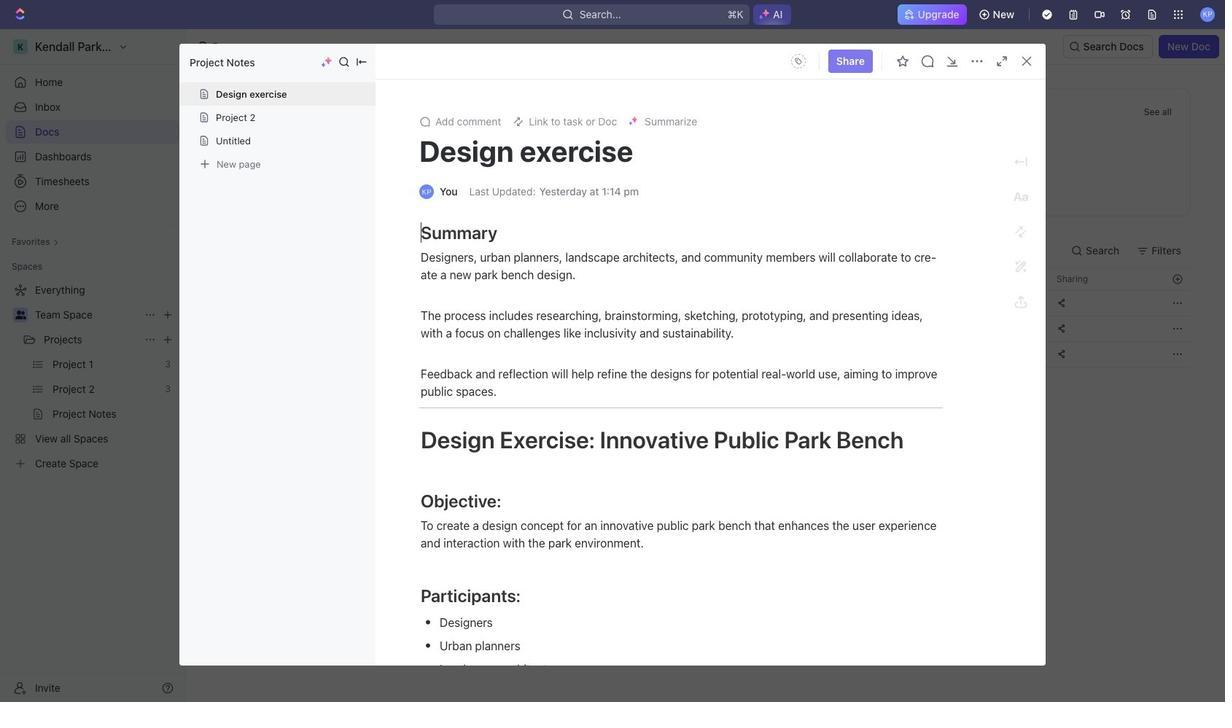 Task type: describe. For each thing, give the bounding box(es) containing it.
user group image
[[15, 311, 26, 319]]

dropdown menu image
[[787, 50, 810, 73]]

2 row from the top
[[221, 290, 1190, 317]]

3 row from the top
[[221, 316, 1190, 342]]



Task type: vqa. For each thing, say whether or not it's contained in the screenshot.
USER GROUP Image
yes



Task type: locate. For each thing, give the bounding box(es) containing it.
1 row from the top
[[221, 268, 1190, 291]]

no favorited docs image
[[676, 121, 735, 180]]

tree inside sidebar navigation
[[6, 279, 179, 475]]

cell
[[500, 291, 645, 316], [815, 291, 931, 316], [931, 291, 1048, 316], [931, 317, 1048, 341], [500, 342, 645, 367], [931, 342, 1048, 367]]

row
[[221, 268, 1190, 291], [221, 290, 1190, 317], [221, 316, 1190, 342], [221, 341, 1190, 368]]

table
[[221, 268, 1190, 368]]

tree
[[6, 279, 179, 475]]

4 row from the top
[[221, 341, 1190, 368]]

sidebar navigation
[[0, 29, 186, 702]]

tab list
[[221, 233, 582, 268]]



